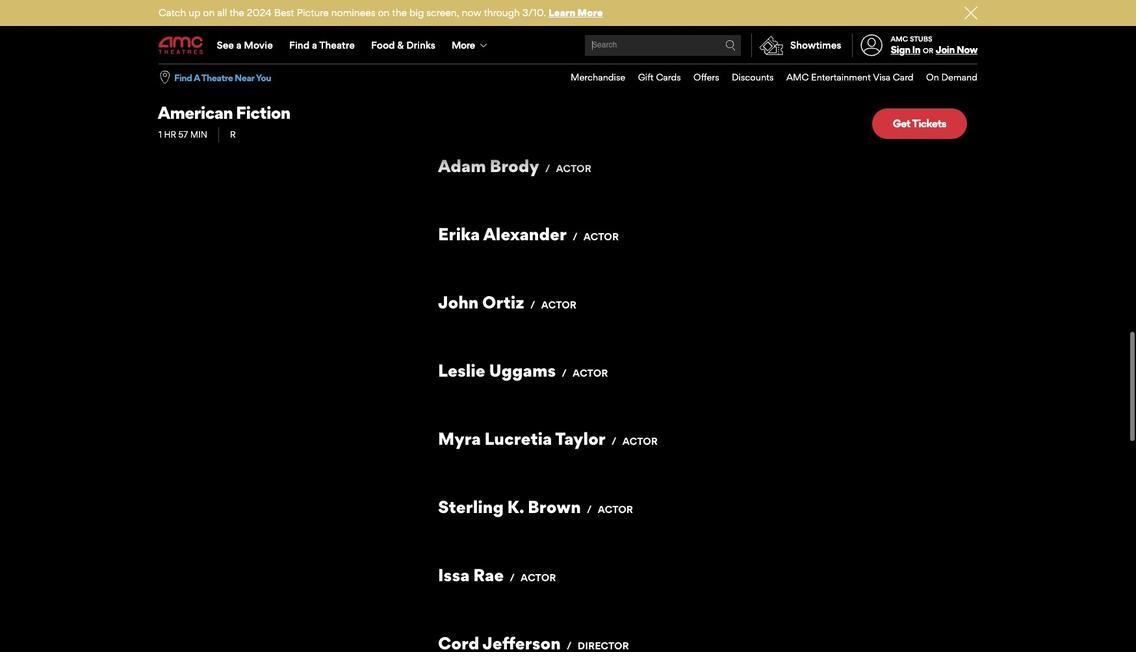Task type: locate. For each thing, give the bounding box(es) containing it.
find
[[289, 39, 310, 51], [174, 72, 192, 83]]

uggams
[[489, 360, 556, 381]]

1 vertical spatial amc
[[786, 72, 809, 83]]

0 horizontal spatial find
[[174, 72, 192, 83]]

ortiz
[[482, 292, 524, 313]]

leslie uggams
[[438, 360, 556, 381]]

0 horizontal spatial a
[[236, 39, 242, 51]]

1 horizontal spatial theatre
[[319, 39, 355, 51]]

a down picture
[[312, 39, 317, 51]]

a for movie
[[236, 39, 242, 51]]

0 horizontal spatial more
[[452, 39, 475, 51]]

theatre
[[319, 39, 355, 51], [201, 72, 233, 83]]

find a theatre
[[289, 39, 355, 51]]

lucretia
[[484, 428, 552, 449]]

0 horizontal spatial theatre
[[201, 72, 233, 83]]

brody
[[490, 156, 539, 176]]

2 the from the left
[[392, 6, 407, 19]]

min
[[190, 129, 207, 140]]

0 horizontal spatial amc
[[786, 72, 809, 83]]

join now button
[[936, 44, 977, 56]]

demand
[[941, 72, 977, 83]]

amc down showtimes 'link' at the right top of the page
[[786, 72, 809, 83]]

find left a
[[174, 72, 192, 83]]

amc
[[891, 34, 908, 43], [786, 72, 809, 83]]

gift
[[638, 72, 654, 83]]

a inside find a theatre link
[[312, 39, 317, 51]]

0 horizontal spatial on
[[203, 6, 215, 19]]

a right see
[[236, 39, 242, 51]]

1 horizontal spatial on
[[378, 6, 390, 19]]

actor for leslie uggams
[[573, 367, 608, 380]]

on
[[926, 72, 939, 83]]

0 vertical spatial menu
[[159, 27, 977, 64]]

2 a from the left
[[312, 39, 317, 51]]

1 horizontal spatial a
[[312, 39, 317, 51]]

rae
[[473, 565, 504, 586]]

more
[[577, 6, 603, 19], [452, 39, 475, 51]]

the left big
[[392, 6, 407, 19]]

on demand
[[926, 72, 977, 83]]

see a movie
[[217, 39, 273, 51]]

find a theatre near you
[[174, 72, 271, 83]]

showtimes link
[[751, 34, 841, 57]]

near
[[235, 72, 254, 83]]

all
[[217, 6, 227, 19]]

sterling k. brown
[[438, 497, 581, 518]]

find down picture
[[289, 39, 310, 51]]

1
[[159, 129, 162, 140]]

& for cast
[[221, 9, 240, 44]]

theatre right a
[[201, 72, 233, 83]]

actor for issa rae
[[521, 572, 556, 584]]

0 horizontal spatial the
[[230, 6, 244, 19]]

visa
[[873, 72, 891, 83]]

&
[[221, 9, 240, 44], [397, 39, 404, 51]]

offers
[[693, 72, 719, 83]]

0 vertical spatial amc
[[891, 34, 908, 43]]

actor
[[576, 26, 611, 39], [556, 163, 591, 175], [584, 231, 619, 243], [541, 299, 577, 312], [573, 367, 608, 380], [622, 436, 658, 448], [598, 504, 633, 516], [521, 572, 556, 584]]

on right nominees
[[378, 6, 390, 19]]

actor for adam brody
[[556, 163, 591, 175]]

movie
[[244, 39, 273, 51]]

alexander
[[483, 224, 567, 245]]

the right all
[[230, 6, 244, 19]]

through
[[484, 6, 520, 19]]

stubs
[[910, 34, 932, 43]]

1 horizontal spatial &
[[397, 39, 404, 51]]

1 vertical spatial menu
[[558, 64, 977, 91]]

r
[[230, 129, 236, 140]]

0 horizontal spatial &
[[221, 9, 240, 44]]

in
[[912, 44, 920, 56]]

cast
[[157, 9, 216, 44]]

1 vertical spatial more
[[452, 39, 475, 51]]

2 on from the left
[[378, 6, 390, 19]]

learn more link
[[549, 6, 603, 19]]

a inside see a movie link
[[236, 39, 242, 51]]

sign in or join amc stubs element
[[852, 27, 977, 64]]

gift cards link
[[625, 64, 681, 91]]

food
[[371, 39, 395, 51]]

more right learn
[[577, 6, 603, 19]]

entertainment
[[811, 72, 871, 83]]

1 vertical spatial find
[[174, 72, 192, 83]]

0 vertical spatial theatre
[[319, 39, 355, 51]]

amc logo image
[[159, 37, 204, 54], [159, 37, 204, 54]]

see
[[217, 39, 234, 51]]

food & drinks
[[371, 39, 435, 51]]

amc for sign
[[891, 34, 908, 43]]

cast & crew
[[157, 9, 314, 44]]

0 vertical spatial more
[[577, 6, 603, 19]]

now
[[957, 44, 977, 56]]

1 horizontal spatial find
[[289, 39, 310, 51]]

1 horizontal spatial the
[[392, 6, 407, 19]]

brown
[[528, 497, 581, 518]]

k.
[[507, 497, 524, 518]]

jeffrey
[[438, 19, 497, 40]]

menu
[[159, 27, 977, 64], [558, 64, 977, 91]]

card
[[893, 72, 914, 83]]

menu down learn
[[159, 27, 977, 64]]

1 horizontal spatial amc
[[891, 34, 908, 43]]

1 vertical spatial theatre
[[201, 72, 233, 83]]

amc inside amc stubs sign in or join now
[[891, 34, 908, 43]]

theatre down nominees
[[319, 39, 355, 51]]

1 a from the left
[[236, 39, 242, 51]]

nominees
[[331, 6, 375, 19]]

crew
[[245, 9, 314, 44]]

more down now
[[452, 39, 475, 51]]

hr
[[164, 129, 176, 140]]

theatre for a
[[319, 39, 355, 51]]

find inside button
[[174, 72, 192, 83]]

theatre inside button
[[201, 72, 233, 83]]

on left all
[[203, 6, 215, 19]]

0 vertical spatial find
[[289, 39, 310, 51]]

amc up sign
[[891, 34, 908, 43]]

menu down showtimes image
[[558, 64, 977, 91]]

a
[[236, 39, 242, 51], [312, 39, 317, 51]]

user profile image
[[853, 35, 890, 56]]

theatre for a
[[201, 72, 233, 83]]



Task type: vqa. For each thing, say whether or not it's contained in the screenshot.
'Find a Theatre'
yes



Task type: describe. For each thing, give the bounding box(es) containing it.
get tickets link
[[872, 109, 967, 139]]

adam brody
[[438, 156, 539, 176]]

search the AMC website text field
[[590, 41, 725, 50]]

catch
[[159, 6, 186, 19]]

join
[[936, 44, 955, 56]]

find for find a theatre
[[289, 39, 310, 51]]

big
[[409, 6, 424, 19]]

john
[[438, 292, 479, 313]]

issa
[[438, 565, 470, 586]]

submit search icon image
[[725, 40, 736, 51]]

wright
[[501, 19, 559, 40]]

actor for erika alexander
[[584, 231, 619, 243]]

3/10.
[[522, 6, 546, 19]]

find for find a theatre near you
[[174, 72, 192, 83]]

2024
[[247, 6, 272, 19]]

a
[[194, 72, 200, 83]]

sign
[[891, 44, 910, 56]]

food & drinks link
[[363, 27, 444, 64]]

erika
[[438, 224, 480, 245]]

myra lucretia taylor
[[438, 428, 606, 449]]

cookie consent banner dialog
[[0, 617, 1136, 653]]

cards
[[656, 72, 681, 83]]

screen,
[[426, 6, 459, 19]]

american
[[158, 102, 233, 123]]

now
[[462, 6, 481, 19]]

fiction
[[236, 102, 290, 123]]

menu containing more
[[159, 27, 977, 64]]

actor for jeffrey wright
[[576, 26, 611, 39]]

see a movie link
[[209, 27, 281, 64]]

american fiction
[[158, 102, 290, 123]]

1 hr 57 min
[[159, 129, 207, 140]]

gift cards
[[638, 72, 681, 83]]

actor for john ortiz
[[541, 299, 577, 312]]

more button
[[444, 27, 498, 64]]

actor for myra lucretia taylor
[[622, 436, 658, 448]]

1 horizontal spatial more
[[577, 6, 603, 19]]

adam
[[438, 156, 486, 176]]

get
[[893, 117, 910, 130]]

find a theatre link
[[281, 27, 363, 64]]

actor for sterling k. brown
[[598, 504, 633, 516]]

find a theatre near you button
[[174, 71, 271, 84]]

issa rae
[[438, 565, 504, 586]]

a for theatre
[[312, 39, 317, 51]]

showtimes
[[790, 39, 841, 51]]

sterling
[[438, 497, 504, 518]]

offers link
[[681, 64, 719, 91]]

amc entertainment visa card
[[786, 72, 914, 83]]

discounts link
[[719, 64, 774, 91]]

merchandise link
[[558, 64, 625, 91]]

jeffrey wright
[[438, 19, 559, 40]]

best
[[274, 6, 294, 19]]

get tickets
[[893, 117, 946, 130]]

1 the from the left
[[230, 6, 244, 19]]

or
[[923, 46, 933, 55]]

erika alexander
[[438, 224, 567, 245]]

more inside button
[[452, 39, 475, 51]]

amc stubs sign in or join now
[[891, 34, 977, 56]]

you
[[256, 72, 271, 83]]

on demand link
[[914, 64, 977, 91]]

john ortiz
[[438, 292, 524, 313]]

catch up on all the 2024 best picture nominees on the big screen, now through 3/10. learn more
[[159, 6, 603, 19]]

up
[[189, 6, 200, 19]]

1 on from the left
[[203, 6, 215, 19]]

leslie
[[438, 360, 485, 381]]

menu containing merchandise
[[558, 64, 977, 91]]

57
[[178, 129, 188, 140]]

showtimes image
[[752, 34, 790, 57]]

& for food
[[397, 39, 404, 51]]

picture
[[297, 6, 329, 19]]

myra
[[438, 428, 481, 449]]

drinks
[[406, 39, 435, 51]]

amc for visa
[[786, 72, 809, 83]]

learn
[[549, 6, 575, 19]]

merchandise
[[571, 72, 625, 83]]

discounts
[[732, 72, 774, 83]]

taylor
[[555, 428, 606, 449]]

tickets
[[912, 117, 946, 130]]

sign in button
[[891, 44, 920, 56]]

amc entertainment visa card link
[[774, 64, 914, 91]]



